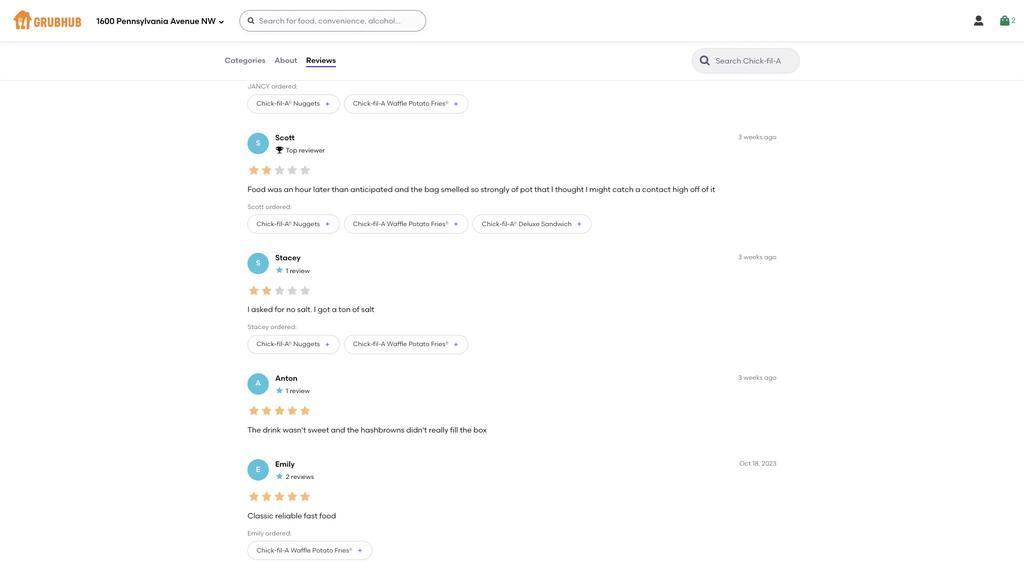Task type: describe. For each thing, give the bounding box(es) containing it.
classic reliable fast food
[[248, 511, 336, 521]]

had
[[386, 65, 400, 74]]

a® inside button
[[510, 220, 517, 228]]

ordered: for was
[[266, 203, 292, 211]]

1 vertical spatial was
[[268, 185, 282, 194]]

2 for 2 reviews
[[286, 473, 290, 481]]

2 3 from the top
[[739, 253, 742, 261]]

chick- down stacey ordered:
[[257, 340, 277, 348]]

deluxe
[[519, 220, 540, 228]]

chick- down eat
[[353, 100, 373, 107]]

to
[[402, 65, 409, 74]]

scott for scott
[[275, 133, 295, 142]]

2 weeks from the top
[[744, 253, 763, 261]]

reviewer
[[299, 147, 325, 154]]

chick-fil-a® nuggets button for scott
[[248, 215, 340, 234]]

chick-fil-a® deluxe sandwich
[[482, 220, 572, 228]]

reviews button
[[306, 42, 337, 80]]

scott ordered:
[[248, 203, 292, 211]]

chick- down 'salt'
[[353, 340, 373, 348]]

ordered: for asked
[[270, 323, 297, 331]]

potato for to
[[409, 100, 430, 107]]

really
[[429, 425, 448, 435]]

chick-fil-a waffle potato fries® button down fast
[[248, 541, 372, 560]]

0 vertical spatial a
[[636, 185, 640, 194]]

later
[[313, 185, 330, 194]]

chick- down emily  ordered:
[[257, 547, 277, 554]]

chick- down scott ordered:
[[257, 220, 277, 228]]

chick-fil-a® nuggets for stacey
[[257, 340, 320, 348]]

avenue
[[170, 16, 199, 26]]

1 chick-fil-a® nuggets from the top
[[257, 100, 320, 107]]

i left got on the left of page
[[314, 305, 316, 314]]

chick-fil-a waffle potato fries® down fast
[[257, 547, 352, 554]]

eat
[[365, 65, 377, 74]]

s for scott
[[256, 138, 260, 148]]

chick- down jancy ordered:
[[257, 100, 277, 107]]

1 review for sweet
[[286, 387, 310, 395]]

chick- down anticipated on the top left
[[353, 220, 373, 228]]

chick-fil-a waffle potato fries® for had
[[353, 100, 449, 107]]

ordered: for reliable
[[265, 530, 292, 537]]

1 horizontal spatial the
[[411, 185, 423, 194]]

1 horizontal spatial it
[[431, 65, 436, 74]]

smelled
[[441, 185, 469, 194]]

fill
[[450, 425, 458, 435]]

review for too
[[290, 27, 310, 34]]

chick-fil-a waffle potato fries® button for to
[[344, 94, 469, 113]]

the for the drink wasn't sweet and the hashbrowns didn't really fill the box
[[248, 425, 261, 435]]

0 horizontal spatial svg image
[[247, 17, 255, 25]]

chick-fil-a waffle potato fries® for bag
[[353, 220, 449, 228]]

than
[[332, 185, 349, 194]]

waffle for had
[[387, 100, 407, 107]]

2 ago from the top
[[764, 253, 777, 261]]

drink
[[263, 425, 281, 435]]

Search for food, convenience, alcohol... search field
[[239, 10, 426, 31]]

0 horizontal spatial the
[[347, 425, 359, 435]]

no
[[286, 305, 296, 314]]

might
[[590, 185, 611, 194]]

ordered: for food
[[271, 83, 298, 90]]

waffle for bag
[[387, 220, 407, 228]]

catch
[[613, 185, 634, 194]]

3 weeks ago for box
[[739, 374, 777, 381]]

high
[[673, 185, 688, 194]]

asked
[[251, 305, 273, 314]]

categories
[[225, 56, 266, 65]]

3 for box
[[739, 374, 742, 381]]

i asked for no salt. i got a ton of salt
[[248, 305, 374, 314]]

main navigation navigation
[[0, 0, 1024, 42]]

stacey for stacey ordered:
[[248, 323, 269, 331]]

i right that
[[551, 185, 553, 194]]

e
[[256, 465, 260, 474]]

1 for j
[[286, 27, 288, 34]]

the for the food was too salty i couldn't eat it had to trash it
[[248, 65, 261, 74]]

fries® for to
[[431, 100, 449, 107]]

emily for emily
[[275, 460, 295, 469]]

sweet
[[308, 425, 329, 435]]

the food was too salty i couldn't eat it had to trash it
[[248, 65, 436, 74]]

Search Chick-fil-A search field
[[715, 56, 797, 66]]

hour
[[295, 185, 312, 194]]

review for no
[[290, 267, 310, 275]]

trophy icon image
[[275, 146, 284, 154]]

reliable
[[275, 511, 302, 521]]

2 for 2
[[1012, 16, 1016, 25]]

about
[[275, 56, 297, 65]]

1 horizontal spatial svg image
[[973, 14, 985, 27]]

stacey for stacey
[[275, 253, 301, 263]]

food
[[248, 185, 266, 194]]

chick-fil-a® nuggets for scott
[[257, 220, 320, 228]]

salty
[[311, 65, 328, 74]]

chick-fil-a® deluxe sandwich button
[[473, 215, 592, 234]]

a® for food was an hour later than anticipated and the bag smelled so strongly of pot that i thought i might catch a contact high off of it
[[285, 220, 292, 228]]

1 chick-fil-a® nuggets button from the top
[[248, 94, 340, 113]]

waffle for of
[[387, 340, 407, 348]]

ago for so
[[764, 133, 777, 141]]

pot
[[520, 185, 533, 194]]

didn't
[[406, 425, 427, 435]]

that
[[534, 185, 550, 194]]

salt
[[361, 305, 374, 314]]

about button
[[274, 42, 298, 80]]

weeks for box
[[744, 374, 763, 381]]

food was an hour later than anticipated and the bag smelled so strongly of pot that i thought i might catch a contact high off of it
[[248, 185, 715, 194]]

potato for salt
[[409, 340, 430, 348]]

fil- down scott ordered:
[[277, 220, 285, 228]]

fast
[[304, 511, 318, 521]]

1 vertical spatial and
[[331, 425, 345, 435]]

the drink wasn't sweet and the hashbrowns didn't really fill the box
[[248, 425, 487, 435]]

reviews
[[291, 473, 314, 481]]

jancy for jancy
[[275, 13, 302, 22]]

s for stacey
[[256, 259, 260, 268]]

review for sweet
[[290, 387, 310, 395]]

18,
[[753, 460, 760, 467]]

so
[[471, 185, 479, 194]]



Task type: vqa. For each thing, say whether or not it's contained in the screenshot.
right Roasted
no



Task type: locate. For each thing, give the bounding box(es) containing it.
classic
[[248, 511, 274, 521]]

1 3 weeks ago from the top
[[739, 133, 777, 141]]

a
[[381, 100, 386, 107], [381, 220, 386, 228], [381, 340, 386, 348], [255, 379, 261, 388], [285, 547, 289, 554]]

1 up no in the bottom of the page
[[286, 267, 288, 275]]

search icon image
[[699, 54, 712, 67]]

a® down scott ordered:
[[285, 220, 292, 228]]

the
[[248, 65, 261, 74], [248, 425, 261, 435]]

it right trash
[[431, 65, 436, 74]]

jancy right j
[[275, 13, 302, 22]]

chick-fil-a waffle potato fries® down 'salt'
[[353, 340, 449, 348]]

1 vertical spatial 1
[[286, 267, 288, 275]]

was left too
[[281, 65, 296, 74]]

0 vertical spatial the
[[248, 65, 261, 74]]

the right fill
[[460, 425, 472, 435]]

2 vertical spatial review
[[290, 387, 310, 395]]

1 1 from the top
[[286, 27, 288, 34]]

oct
[[740, 460, 751, 467]]

and
[[395, 185, 409, 194], [331, 425, 345, 435]]

3 chick-fil-a® nuggets from the top
[[257, 340, 320, 348]]

food right fast
[[319, 511, 336, 521]]

0 vertical spatial 1 review
[[286, 27, 310, 34]]

i
[[330, 65, 332, 74], [551, 185, 553, 194], [586, 185, 588, 194], [248, 305, 250, 314], [314, 305, 316, 314]]

3 3 from the top
[[739, 374, 742, 381]]

3 ago from the top
[[764, 374, 777, 381]]

2 vertical spatial 3
[[739, 374, 742, 381]]

waffle
[[387, 100, 407, 107], [387, 220, 407, 228], [387, 340, 407, 348], [291, 547, 311, 554]]

1 the from the top
[[248, 65, 261, 74]]

salt.
[[297, 305, 312, 314]]

0 vertical spatial s
[[256, 138, 260, 148]]

1 vertical spatial review
[[290, 267, 310, 275]]

nw
[[201, 16, 216, 26]]

1 vertical spatial 2
[[286, 473, 290, 481]]

fil- down stacey ordered:
[[277, 340, 285, 348]]

2 reviews
[[286, 473, 314, 481]]

the left drink
[[248, 425, 261, 435]]

chick-
[[257, 100, 277, 107], [353, 100, 373, 107], [257, 220, 277, 228], [353, 220, 373, 228], [482, 220, 502, 228], [257, 340, 277, 348], [353, 340, 373, 348], [257, 547, 277, 554]]

1 vertical spatial ago
[[764, 253, 777, 261]]

3
[[739, 133, 742, 141], [739, 253, 742, 261], [739, 374, 742, 381]]

scott for scott ordered:
[[248, 203, 264, 211]]

3 weeks ago for so
[[739, 133, 777, 141]]

1 vertical spatial weeks
[[744, 253, 763, 261]]

top
[[286, 147, 297, 154]]

3 1 review from the top
[[286, 387, 310, 395]]

contact
[[642, 185, 671, 194]]

and right "sweet"
[[331, 425, 345, 435]]

chick-fil-a waffle potato fries® button down bag
[[344, 215, 469, 234]]

chick-fil-a® nuggets down stacey ordered:
[[257, 340, 320, 348]]

chick-fil-a® nuggets
[[257, 100, 320, 107], [257, 220, 320, 228], [257, 340, 320, 348]]

1 review up about at the left top
[[286, 27, 310, 34]]

chick-fil-a waffle potato fries® down anticipated on the top left
[[353, 220, 449, 228]]

1600
[[97, 16, 115, 26]]

2 vertical spatial 1 review
[[286, 387, 310, 395]]

the left bag
[[411, 185, 423, 194]]

svg image
[[973, 14, 985, 27], [218, 18, 224, 25]]

j
[[256, 18, 261, 27]]

0 horizontal spatial jancy
[[248, 83, 270, 90]]

ordered: down "an"
[[266, 203, 292, 211]]

trash
[[411, 65, 429, 74]]

1 right j
[[286, 27, 288, 34]]

0 horizontal spatial and
[[331, 425, 345, 435]]

2 vertical spatial 1
[[286, 387, 288, 395]]

fries® for salt
[[431, 340, 449, 348]]

ordered: down for
[[270, 323, 297, 331]]

fil- down jancy ordered:
[[277, 100, 285, 107]]

chick-fil-a waffle potato fries® for of
[[353, 340, 449, 348]]

2 vertical spatial 3 weeks ago
[[739, 374, 777, 381]]

nuggets down hour
[[293, 220, 320, 228]]

i right salty
[[330, 65, 332, 74]]

scott up trophy icon
[[275, 133, 295, 142]]

svg image left 2 "button" at the right of page
[[973, 14, 985, 27]]

chick-fil-a® nuggets button down stacey ordered:
[[248, 335, 340, 354]]

1 vertical spatial food
[[319, 511, 336, 521]]

0 vertical spatial 2
[[1012, 16, 1016, 25]]

fil- down anticipated on the top left
[[373, 220, 381, 228]]

emily for emily  ordered:
[[248, 530, 264, 537]]

1 review from the top
[[290, 27, 310, 34]]

1 vertical spatial s
[[256, 259, 260, 268]]

emily
[[275, 460, 295, 469], [248, 530, 264, 537]]

0 horizontal spatial of
[[352, 305, 360, 314]]

weeks for so
[[744, 133, 763, 141]]

top reviewer
[[286, 147, 325, 154]]

the up jancy ordered:
[[248, 65, 261, 74]]

1 vertical spatial chick-fil-a® nuggets
[[257, 220, 320, 228]]

couldn't
[[334, 65, 363, 74]]

review down anton at bottom left
[[290, 387, 310, 395]]

it right off
[[711, 185, 715, 194]]

2 1 review from the top
[[286, 267, 310, 275]]

a® for i asked for no salt. i got a ton of salt
[[285, 340, 292, 348]]

nuggets for scott
[[293, 220, 320, 228]]

potato for smelled
[[409, 220, 430, 228]]

i left might
[[586, 185, 588, 194]]

2023
[[762, 460, 777, 467]]

too
[[297, 65, 310, 74]]

0 horizontal spatial 2
[[286, 473, 290, 481]]

2 1 from the top
[[286, 267, 288, 275]]

a® for the food was too salty i couldn't eat it had to trash it
[[285, 100, 292, 107]]

2 vertical spatial weeks
[[744, 374, 763, 381]]

1 horizontal spatial svg image
[[999, 14, 1012, 27]]

2 horizontal spatial it
[[711, 185, 715, 194]]

1 horizontal spatial of
[[511, 185, 519, 194]]

s left trophy icon
[[256, 138, 260, 148]]

1 weeks from the top
[[744, 133, 763, 141]]

it right eat
[[379, 65, 384, 74]]

0 vertical spatial scott
[[275, 133, 295, 142]]

categories button
[[224, 42, 266, 80]]

sandwich
[[541, 220, 572, 228]]

plus icon image inside "chick-fil-a® deluxe sandwich" button
[[576, 221, 583, 227]]

2 3 weeks ago from the top
[[739, 253, 777, 261]]

1 review up salt.
[[286, 267, 310, 275]]

pennsylvania
[[116, 16, 168, 26]]

svg image right nw
[[218, 18, 224, 25]]

3 weeks ago
[[739, 133, 777, 141], [739, 253, 777, 261], [739, 374, 777, 381]]

fries® for smelled
[[431, 220, 449, 228]]

a for ton
[[381, 340, 386, 348]]

svg image inside 2 "button"
[[999, 14, 1012, 27]]

0 horizontal spatial a
[[332, 305, 337, 314]]

chick-fil-a waffle potato fries® down to
[[353, 100, 449, 107]]

2 inside "button"
[[1012, 16, 1016, 25]]

2 horizontal spatial of
[[702, 185, 709, 194]]

ordered: down reliable on the left bottom of page
[[265, 530, 292, 537]]

chick-fil-a waffle potato fries® button for salt
[[344, 335, 469, 354]]

the left hashbrowns
[[347, 425, 359, 435]]

1 down anton at bottom left
[[286, 387, 288, 395]]

chick-fil-a waffle potato fries® button down 'salt'
[[344, 335, 469, 354]]

1 horizontal spatial stacey
[[275, 253, 301, 263]]

i left 'asked'
[[248, 305, 250, 314]]

1 horizontal spatial scott
[[275, 133, 295, 142]]

0 vertical spatial and
[[395, 185, 409, 194]]

3 for so
[[739, 133, 742, 141]]

a for the
[[381, 220, 386, 228]]

got
[[318, 305, 330, 314]]

fil- down 'salt'
[[373, 340, 381, 348]]

weeks
[[744, 133, 763, 141], [744, 253, 763, 261], [744, 374, 763, 381]]

1 horizontal spatial emily
[[275, 460, 295, 469]]

0 horizontal spatial emily
[[248, 530, 264, 537]]

potato
[[409, 100, 430, 107], [409, 220, 430, 228], [409, 340, 430, 348], [312, 547, 333, 554]]

fil- down emily  ordered:
[[277, 547, 285, 554]]

1 for a
[[286, 387, 288, 395]]

1 horizontal spatial food
[[319, 511, 336, 521]]

0 vertical spatial 3 weeks ago
[[739, 133, 777, 141]]

0 vertical spatial weeks
[[744, 133, 763, 141]]

1 vertical spatial 3 weeks ago
[[739, 253, 777, 261]]

3 review from the top
[[290, 387, 310, 395]]

jancy ordered:
[[248, 83, 298, 90]]

1 vertical spatial nuggets
[[293, 220, 320, 228]]

of right off
[[702, 185, 709, 194]]

1 vertical spatial the
[[248, 425, 261, 435]]

a® left deluxe
[[510, 220, 517, 228]]

box
[[474, 425, 487, 435]]

of right ton
[[352, 305, 360, 314]]

1 vertical spatial a
[[332, 305, 337, 314]]

0 vertical spatial nuggets
[[293, 100, 320, 107]]

jancy for jancy ordered:
[[248, 83, 270, 90]]

food
[[263, 65, 280, 74], [319, 511, 336, 521]]

review up salt.
[[290, 267, 310, 275]]

ordered: down too
[[271, 83, 298, 90]]

s up 'asked'
[[256, 259, 260, 268]]

chick-fil-a waffle potato fries® button for smelled
[[344, 215, 469, 234]]

0 horizontal spatial food
[[263, 65, 280, 74]]

1 vertical spatial scott
[[248, 203, 264, 211]]

1 vertical spatial jancy
[[248, 83, 270, 90]]

2 button
[[999, 11, 1016, 30]]

1 vertical spatial emily
[[248, 530, 264, 537]]

was
[[281, 65, 296, 74], [268, 185, 282, 194]]

plus icon image
[[324, 101, 331, 107], [453, 101, 460, 107], [324, 221, 331, 227], [453, 221, 460, 227], [576, 221, 583, 227], [324, 341, 331, 348], [453, 341, 460, 348], [357, 548, 363, 554]]

food up jancy ordered:
[[263, 65, 280, 74]]

ton
[[339, 305, 351, 314]]

2 s from the top
[[256, 259, 260, 268]]

strongly
[[481, 185, 510, 194]]

0 vertical spatial food
[[263, 65, 280, 74]]

0 vertical spatial chick-fil-a® nuggets button
[[248, 94, 340, 113]]

emily up the 2 reviews
[[275, 460, 295, 469]]

chick-fil-a® nuggets button down jancy ordered:
[[248, 94, 340, 113]]

1 vertical spatial chick-fil-a® nuggets button
[[248, 215, 340, 234]]

3 1 from the top
[[286, 387, 288, 395]]

star icon image
[[275, 25, 284, 34], [248, 44, 260, 56], [260, 44, 273, 56], [273, 44, 286, 56], [286, 44, 299, 56], [299, 44, 312, 56], [248, 164, 260, 177], [260, 164, 273, 177], [273, 164, 286, 177], [286, 164, 299, 177], [299, 164, 312, 177], [275, 266, 284, 274], [248, 284, 260, 297], [260, 284, 273, 297], [273, 284, 286, 297], [286, 284, 299, 297], [299, 284, 312, 297], [275, 386, 284, 395], [248, 405, 260, 417], [260, 405, 273, 417], [273, 405, 286, 417], [286, 405, 299, 417], [299, 405, 312, 417], [275, 472, 284, 481], [248, 491, 260, 503], [260, 491, 273, 503], [273, 491, 286, 503], [286, 491, 299, 503], [299, 491, 312, 503]]

chick-fil-a® nuggets button
[[248, 94, 340, 113], [248, 215, 340, 234], [248, 335, 340, 354]]

1600 pennsylvania avenue nw
[[97, 16, 216, 26]]

of left the pot
[[511, 185, 519, 194]]

1 review down anton at bottom left
[[286, 387, 310, 395]]

anticipated
[[350, 185, 393, 194]]

0 vertical spatial stacey
[[275, 253, 301, 263]]

off
[[690, 185, 700, 194]]

3 weeks from the top
[[744, 374, 763, 381]]

1 horizontal spatial 2
[[1012, 16, 1016, 25]]

nuggets down salt.
[[293, 340, 320, 348]]

1 review for no
[[286, 267, 310, 275]]

nuggets down too
[[293, 100, 320, 107]]

1 horizontal spatial jancy
[[275, 13, 302, 22]]

chick-fil-a waffle potato fries®
[[353, 100, 449, 107], [353, 220, 449, 228], [353, 340, 449, 348], [257, 547, 352, 554]]

it
[[379, 65, 384, 74], [431, 65, 436, 74], [711, 185, 715, 194]]

fil-
[[277, 100, 285, 107], [373, 100, 381, 107], [277, 220, 285, 228], [373, 220, 381, 228], [502, 220, 510, 228], [277, 340, 285, 348], [373, 340, 381, 348], [277, 547, 285, 554]]

a left ton
[[332, 305, 337, 314]]

stacey down 'asked'
[[248, 323, 269, 331]]

fil- down eat
[[373, 100, 381, 107]]

3 3 weeks ago from the top
[[739, 374, 777, 381]]

0 vertical spatial 1
[[286, 27, 288, 34]]

0 vertical spatial jancy
[[275, 13, 302, 22]]

1 nuggets from the top
[[293, 100, 320, 107]]

ago for box
[[764, 374, 777, 381]]

1 vertical spatial stacey
[[248, 323, 269, 331]]

2 review from the top
[[290, 267, 310, 275]]

1 ago from the top
[[764, 133, 777, 141]]

0 vertical spatial emily
[[275, 460, 295, 469]]

2 horizontal spatial the
[[460, 425, 472, 435]]

chick-fil-a® nuggets button down scott ordered:
[[248, 215, 340, 234]]

ago
[[764, 133, 777, 141], [764, 253, 777, 261], [764, 374, 777, 381]]

scott
[[275, 133, 295, 142], [248, 203, 264, 211]]

bag
[[425, 185, 439, 194]]

emily  ordered:
[[248, 530, 292, 537]]

chick-fil-a® nuggets button for stacey
[[248, 335, 340, 354]]

2 vertical spatial chick-fil-a® nuggets
[[257, 340, 320, 348]]

0 vertical spatial was
[[281, 65, 296, 74]]

2 the from the top
[[248, 425, 261, 435]]

0 horizontal spatial scott
[[248, 203, 264, 211]]

0 vertical spatial ago
[[764, 133, 777, 141]]

chick- down strongly
[[482, 220, 502, 228]]

and left bag
[[395, 185, 409, 194]]

0 horizontal spatial it
[[379, 65, 384, 74]]

1 review for too
[[286, 27, 310, 34]]

a®
[[285, 100, 292, 107], [285, 220, 292, 228], [510, 220, 517, 228], [285, 340, 292, 348]]

review
[[290, 27, 310, 34], [290, 267, 310, 275], [290, 387, 310, 395]]

fil- left deluxe
[[502, 220, 510, 228]]

chick-fil-a® nuggets down jancy ordered:
[[257, 100, 320, 107]]

of
[[511, 185, 519, 194], [702, 185, 709, 194], [352, 305, 360, 314]]

review up about at the left top
[[290, 27, 310, 34]]

0 horizontal spatial stacey
[[248, 323, 269, 331]]

reviews
[[306, 56, 336, 65]]

a® down stacey ordered:
[[285, 340, 292, 348]]

1 vertical spatial 1 review
[[286, 267, 310, 275]]

3 nuggets from the top
[[293, 340, 320, 348]]

s
[[256, 138, 260, 148], [256, 259, 260, 268]]

a
[[636, 185, 640, 194], [332, 305, 337, 314]]

1 vertical spatial 3
[[739, 253, 742, 261]]

1 horizontal spatial and
[[395, 185, 409, 194]]

1
[[286, 27, 288, 34], [286, 267, 288, 275], [286, 387, 288, 395]]

the
[[411, 185, 423, 194], [347, 425, 359, 435], [460, 425, 472, 435]]

1 review
[[286, 27, 310, 34], [286, 267, 310, 275], [286, 387, 310, 395]]

chick-fil-a waffle potato fries® button
[[344, 94, 469, 113], [344, 215, 469, 234], [344, 335, 469, 354], [248, 541, 372, 560]]

2 chick-fil-a® nuggets from the top
[[257, 220, 320, 228]]

scott down 'food'
[[248, 203, 264, 211]]

1 s from the top
[[256, 138, 260, 148]]

an
[[284, 185, 293, 194]]

emily down classic
[[248, 530, 264, 537]]

nuggets for stacey
[[293, 340, 320, 348]]

svg image
[[999, 14, 1012, 27], [247, 17, 255, 25]]

stacey up no in the bottom of the page
[[275, 253, 301, 263]]

0 vertical spatial review
[[290, 27, 310, 34]]

1 horizontal spatial a
[[636, 185, 640, 194]]

jancy
[[275, 13, 302, 22], [248, 83, 270, 90]]

1 1 review from the top
[[286, 27, 310, 34]]

for
[[275, 305, 285, 314]]

2 vertical spatial ago
[[764, 374, 777, 381]]

oct 18, 2023
[[740, 460, 777, 467]]

a right catch on the right top of the page
[[636, 185, 640, 194]]

1 for s
[[286, 267, 288, 275]]

ordered:
[[271, 83, 298, 90], [266, 203, 292, 211], [270, 323, 297, 331], [265, 530, 292, 537]]

0 vertical spatial 3
[[739, 133, 742, 141]]

a for it
[[381, 100, 386, 107]]

1 3 from the top
[[739, 133, 742, 141]]

stacey ordered:
[[248, 323, 297, 331]]

2 chick-fil-a® nuggets button from the top
[[248, 215, 340, 234]]

3 chick-fil-a® nuggets button from the top
[[248, 335, 340, 354]]

chick-fil-a® nuggets down scott ordered:
[[257, 220, 320, 228]]

anton
[[275, 374, 298, 383]]

2 nuggets from the top
[[293, 220, 320, 228]]

wasn't
[[283, 425, 306, 435]]

0 horizontal spatial svg image
[[218, 18, 224, 25]]

thought
[[555, 185, 584, 194]]

chick-fil-a waffle potato fries® button down to
[[344, 94, 469, 113]]

was left "an"
[[268, 185, 282, 194]]

a® down jancy ordered:
[[285, 100, 292, 107]]

hashbrowns
[[361, 425, 405, 435]]

2 vertical spatial nuggets
[[293, 340, 320, 348]]

jancy down the categories button
[[248, 83, 270, 90]]

0 vertical spatial chick-fil-a® nuggets
[[257, 100, 320, 107]]

2 vertical spatial chick-fil-a® nuggets button
[[248, 335, 340, 354]]



